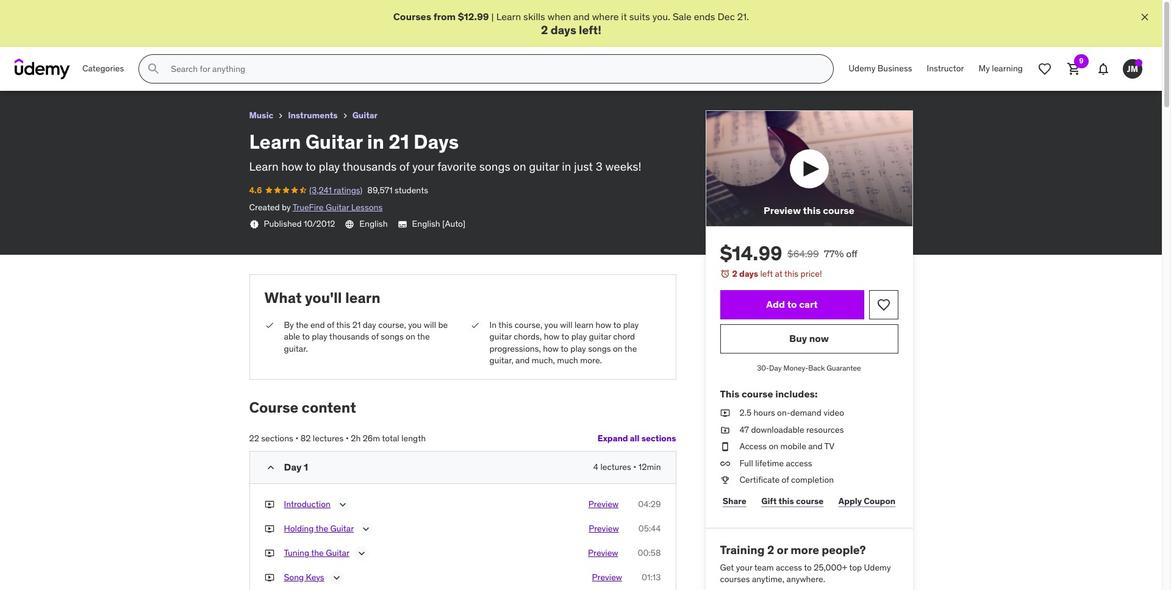 Task type: vqa. For each thing, say whether or not it's contained in the screenshot.
Cold
no



Task type: locate. For each thing, give the bounding box(es) containing it.
access down the mobile
[[786, 458, 813, 469]]

• for 22
[[296, 433, 299, 444]]

will left be
[[424, 320, 436, 331]]

learn up 4.6
[[249, 160, 279, 174]]

content
[[302, 398, 356, 417]]

people?
[[822, 543, 866, 558]]

guitar
[[353, 110, 378, 121], [306, 129, 363, 154], [326, 202, 349, 213], [330, 523, 354, 534], [326, 548, 350, 559]]

2 vertical spatial show lecture description image
[[331, 572, 343, 585]]

0 vertical spatial learn
[[497, 10, 521, 23]]

xsmall image left full
[[720, 458, 730, 470]]

guitar down instruments link at the top
[[306, 129, 363, 154]]

1 horizontal spatial learn
[[575, 320, 594, 331]]

guitar right instruments on the left of the page
[[353, 110, 378, 121]]

gift
[[762, 496, 777, 507]]

0 vertical spatial lectures
[[313, 433, 344, 444]]

1 vertical spatial lectures
[[601, 462, 632, 473]]

to inside training 2 or more people? get your team access to 25,000+ top udemy courses anytime, anywhere.
[[805, 563, 812, 574]]

0 vertical spatial your
[[413, 160, 435, 174]]

2 horizontal spatial 2
[[768, 543, 775, 558]]

learn inside the in this course, you will learn how to play guitar chords, how to play guitar chord progressions, how to play songs on the guitar, and much, much more.
[[575, 320, 594, 331]]

0 horizontal spatial will
[[424, 320, 436, 331]]

0 horizontal spatial 21
[[353, 320, 361, 331]]

25,000+
[[814, 563, 848, 574]]

2 you from the left
[[545, 320, 558, 331]]

1 vertical spatial songs
[[381, 331, 404, 342]]

days inside courses from $12.99 | learn skills when and where it suits you. sale ends dec 21. 2 days left!
[[551, 23, 577, 37]]

preview left 05:44
[[589, 523, 619, 534]]

1 horizontal spatial sections
[[642, 434, 677, 445]]

guitar
[[529, 160, 559, 174], [490, 331, 512, 342], [589, 331, 612, 342]]

1 horizontal spatial songs
[[480, 160, 511, 174]]

of
[[400, 160, 410, 174], [327, 320, 335, 331], [372, 331, 379, 342], [782, 475, 790, 486]]

course, inside by the end of this 21 day course, you will be able to play thousands of songs on the guitar.
[[379, 320, 406, 331]]

course language image
[[345, 220, 355, 230]]

and up left! at the top
[[574, 10, 590, 23]]

1 horizontal spatial english
[[412, 219, 440, 230]]

this inside the in this course, you will learn how to play guitar chords, how to play guitar chord progressions, how to play songs on the guitar, and much, much more.
[[499, 320, 513, 331]]

0 vertical spatial days
[[551, 23, 577, 37]]

xsmall image left 'in'
[[470, 320, 480, 331]]

0 horizontal spatial songs
[[381, 331, 404, 342]]

show lecture description image up the holding the guitar
[[337, 499, 349, 511]]

course inside the gift this course link
[[796, 496, 824, 507]]

0 horizontal spatial course,
[[379, 320, 406, 331]]

0 horizontal spatial days
[[551, 23, 577, 37]]

show lecture description image right the keys
[[331, 572, 343, 585]]

21 left day
[[353, 320, 361, 331]]

certificate
[[740, 475, 780, 486]]

how inside learn guitar in 21 days learn how to play thousands of your favorite songs on guitar in just 3 weeks!
[[282, 160, 303, 174]]

this
[[804, 205, 821, 217], [785, 269, 799, 280], [336, 320, 351, 331], [499, 320, 513, 331], [779, 496, 795, 507]]

lessons
[[351, 202, 383, 213]]

and down progressions,
[[516, 355, 530, 366]]

in
[[367, 129, 385, 154], [562, 160, 571, 174]]

01:13
[[642, 572, 661, 583]]

(3,241
[[309, 185, 332, 196]]

of inside learn guitar in 21 days learn how to play thousands of your favorite songs on guitar in just 3 weeks!
[[400, 160, 410, 174]]

22
[[249, 433, 259, 444]]

course, up chords,
[[515, 320, 543, 331]]

2 inside courses from $12.99 | learn skills when and where it suits you. sale ends dec 21. 2 days left!
[[541, 23, 548, 37]]

this up $64.99
[[804, 205, 821, 217]]

2.5 hours on-demand video
[[740, 408, 845, 419]]

1 horizontal spatial course,
[[515, 320, 543, 331]]

by the end of this 21 day course, you will be able to play thousands of songs on the guitar.
[[284, 320, 448, 354]]

0 horizontal spatial guitar
[[490, 331, 512, 342]]

1 will from the left
[[424, 320, 436, 331]]

1 vertical spatial your
[[736, 563, 753, 574]]

the for holding the guitar
[[316, 523, 328, 534]]

course up 77%
[[823, 205, 855, 217]]

learn up day
[[345, 289, 381, 307]]

and left tv
[[809, 441, 823, 452]]

0 vertical spatial day
[[770, 364, 782, 373]]

on inside learn guitar in 21 days learn how to play thousands of your favorite songs on guitar in just 3 weeks!
[[513, 160, 526, 174]]

guitar up "tuning the guitar"
[[330, 523, 354, 534]]

songs
[[480, 160, 511, 174], [381, 331, 404, 342], [588, 343, 611, 354]]

this inside button
[[804, 205, 821, 217]]

the inside button
[[311, 548, 324, 559]]

1 horizontal spatial you
[[545, 320, 558, 331]]

thousands
[[343, 160, 397, 174], [329, 331, 369, 342]]

this
[[720, 388, 740, 400]]

this right end
[[336, 320, 351, 331]]

0 horizontal spatial you
[[408, 320, 422, 331]]

course inside preview this course button
[[823, 205, 855, 217]]

the inside the in this course, you will learn how to play guitar chords, how to play guitar chord progressions, how to play songs on the guitar, and much, much more.
[[625, 343, 637, 354]]

much,
[[532, 355, 555, 366]]

on inside by the end of this 21 day course, you will be able to play thousands of songs on the guitar.
[[406, 331, 416, 342]]

2 vertical spatial course
[[796, 496, 824, 507]]

udemy right top
[[865, 563, 891, 574]]

notifications image
[[1097, 62, 1111, 76]]

2 english from the left
[[412, 219, 440, 230]]

to inside by the end of this 21 day course, you will be able to play thousands of songs on the guitar.
[[302, 331, 310, 342]]

course for gift this course
[[796, 496, 824, 507]]

•
[[296, 433, 299, 444], [346, 433, 349, 444], [634, 462, 637, 473]]

thousands inside learn guitar in 21 days learn how to play thousands of your favorite songs on guitar in just 3 weeks!
[[343, 160, 397, 174]]

day left money-
[[770, 364, 782, 373]]

1 vertical spatial 2
[[733, 269, 738, 280]]

1 vertical spatial learn
[[249, 129, 301, 154]]

anywhere.
[[787, 575, 826, 586]]

xsmall image left guitar link
[[340, 111, 350, 121]]

preview left 00:58 at the right of page
[[588, 548, 619, 559]]

what
[[265, 289, 302, 307]]

2 horizontal spatial •
[[634, 462, 637, 473]]

of down day
[[372, 331, 379, 342]]

english right closed captions icon
[[412, 219, 440, 230]]

1 you from the left
[[408, 320, 422, 331]]

lectures right 4
[[601, 462, 632, 473]]

2 will from the left
[[560, 320, 573, 331]]

2 vertical spatial learn
[[249, 160, 279, 174]]

learning
[[993, 63, 1024, 74]]

udemy inside udemy business link
[[849, 63, 876, 74]]

2 vertical spatial songs
[[588, 343, 611, 354]]

4 lectures • 12min
[[594, 462, 661, 473]]

more
[[791, 543, 820, 558]]

1 vertical spatial 21
[[353, 320, 361, 331]]

you up the much,
[[545, 320, 558, 331]]

course up the hours
[[742, 388, 774, 400]]

completion
[[792, 475, 834, 486]]

udemy business link
[[842, 54, 920, 84]]

1 horizontal spatial day
[[770, 364, 782, 373]]

courses
[[720, 575, 750, 586]]

0 vertical spatial 2
[[541, 23, 548, 37]]

day
[[363, 320, 376, 331]]

more.
[[581, 355, 602, 366]]

sections right 22
[[261, 433, 293, 444]]

songs inside learn guitar in 21 days learn how to play thousands of your favorite songs on guitar in just 3 weeks!
[[480, 160, 511, 174]]

2 vertical spatial 2
[[768, 543, 775, 558]]

show lecture description image up show lecture description image
[[360, 523, 372, 536]]

xsmall image for 2.5
[[720, 408, 730, 420]]

xsmall image down the created
[[249, 220, 259, 230]]

full
[[740, 458, 754, 469]]

udemy business
[[849, 63, 913, 74]]

just
[[574, 160, 593, 174]]

truefire
[[293, 202, 324, 213]]

0 vertical spatial udemy
[[849, 63, 876, 74]]

left
[[761, 269, 773, 280]]

you inside the in this course, you will learn how to play guitar chords, how to play guitar chord progressions, how to play songs on the guitar, and much, much more.
[[545, 320, 558, 331]]

2 course, from the left
[[515, 320, 543, 331]]

english [auto]
[[412, 219, 466, 230]]

ends
[[694, 10, 716, 23]]

21 inside by the end of this 21 day course, you will be able to play thousands of songs on the guitar.
[[353, 320, 361, 331]]

1 vertical spatial learn
[[575, 320, 594, 331]]

course,
[[379, 320, 406, 331], [515, 320, 543, 331]]

course, inside the in this course, you will learn how to play guitar chords, how to play guitar chord progressions, how to play songs on the guitar, and much, much more.
[[515, 320, 543, 331]]

lifetime
[[756, 458, 784, 469]]

0 vertical spatial course
[[823, 205, 855, 217]]

english for english
[[360, 219, 388, 230]]

xsmall image left by
[[265, 320, 274, 331]]

lectures right 82
[[313, 433, 344, 444]]

this right gift
[[779, 496, 795, 507]]

this right 'in'
[[499, 320, 513, 331]]

0 horizontal spatial 2
[[541, 23, 548, 37]]

tuning the guitar
[[284, 548, 350, 559]]

instructor link
[[920, 54, 972, 84]]

1 horizontal spatial guitar
[[529, 160, 559, 174]]

4
[[594, 462, 599, 473]]

guitar inside learn guitar in 21 days learn how to play thousands of your favorite songs on guitar in just 3 weeks!
[[529, 160, 559, 174]]

udemy
[[849, 63, 876, 74], [865, 563, 891, 574]]

xsmall image
[[276, 111, 286, 121], [340, 111, 350, 121], [265, 320, 274, 331], [720, 441, 730, 453], [265, 499, 274, 511], [265, 548, 274, 560], [265, 572, 274, 584]]

1 horizontal spatial lectures
[[601, 462, 632, 473]]

keys
[[306, 572, 324, 583]]

0 horizontal spatial your
[[413, 160, 435, 174]]

0 horizontal spatial •
[[296, 433, 299, 444]]

1 horizontal spatial your
[[736, 563, 753, 574]]

0 vertical spatial in
[[367, 129, 385, 154]]

your up students
[[413, 160, 435, 174]]

learn up more.
[[575, 320, 594, 331]]

how up by
[[282, 160, 303, 174]]

1 vertical spatial thousands
[[329, 331, 369, 342]]

music
[[249, 110, 274, 121]]

music link
[[249, 108, 274, 123]]

1 horizontal spatial in
[[562, 160, 571, 174]]

0 horizontal spatial in
[[367, 129, 385, 154]]

2 horizontal spatial guitar
[[589, 331, 612, 342]]

xsmall image
[[249, 220, 259, 230], [470, 320, 480, 331], [720, 408, 730, 420], [720, 425, 730, 437], [720, 458, 730, 470], [720, 475, 730, 487], [265, 523, 274, 535]]

play inside by the end of this 21 day course, you will be able to play thousands of songs on the guitar.
[[312, 331, 328, 342]]

xsmall image left holding
[[265, 523, 274, 535]]

preview for 01:13
[[592, 572, 623, 583]]

days down when
[[551, 23, 577, 37]]

course down completion
[[796, 496, 824, 507]]

1 horizontal spatial and
[[574, 10, 590, 23]]

2 left or
[[768, 543, 775, 558]]

your up courses
[[736, 563, 753, 574]]

thousands down day
[[329, 331, 369, 342]]

days left left
[[740, 269, 759, 280]]

udemy left business
[[849, 63, 876, 74]]

sections
[[261, 433, 293, 444], [642, 434, 677, 445]]

guitar left show lecture description image
[[326, 548, 350, 559]]

in left just
[[562, 160, 571, 174]]

xsmall image up share
[[720, 475, 730, 487]]

1 horizontal spatial days
[[740, 269, 759, 280]]

off
[[847, 248, 858, 260]]

how
[[282, 160, 303, 174], [596, 320, 612, 331], [544, 331, 560, 342], [543, 343, 559, 354]]

xsmall image for full
[[720, 458, 730, 470]]

1 english from the left
[[360, 219, 388, 230]]

learn inside courses from $12.99 | learn skills when and where it suits you. sale ends dec 21. 2 days left!
[[497, 10, 521, 23]]

course, right day
[[379, 320, 406, 331]]

video
[[824, 408, 845, 419]]

1 course, from the left
[[379, 320, 406, 331]]

0 horizontal spatial learn
[[345, 289, 381, 307]]

song keys button
[[284, 572, 324, 587]]

close image
[[1139, 11, 1152, 23]]

89,571 students
[[368, 185, 428, 196]]

shopping cart with 9 items image
[[1067, 62, 1082, 76]]

thousands up "89,571"
[[343, 160, 397, 174]]

xsmall image for in
[[470, 320, 480, 331]]

gift this course
[[762, 496, 824, 507]]

1 horizontal spatial will
[[560, 320, 573, 331]]

0 vertical spatial thousands
[[343, 160, 397, 174]]

show lecture description image for introduction
[[337, 499, 349, 511]]

preview for 04:29
[[589, 499, 619, 510]]

get
[[720, 563, 734, 574]]

you left be
[[408, 320, 422, 331]]

1 vertical spatial access
[[776, 563, 803, 574]]

apply coupon button
[[836, 489, 899, 514]]

preview up $14.99 $64.99 77% off
[[764, 205, 801, 217]]

1 vertical spatial udemy
[[865, 563, 891, 574]]

chord
[[614, 331, 635, 342]]

22 sections • 82 lectures • 2h 26m total length
[[249, 433, 426, 444]]

xsmall image left 47
[[720, 425, 730, 437]]

guitar left just
[[529, 160, 559, 174]]

learn right '|'
[[497, 10, 521, 23]]

0 vertical spatial and
[[574, 10, 590, 23]]

tuning
[[284, 548, 309, 559]]

access inside training 2 or more people? get your team access to 25,000+ top udemy courses anytime, anywhere.
[[776, 563, 803, 574]]

guitar down 'in'
[[490, 331, 512, 342]]

0 horizontal spatial english
[[360, 219, 388, 230]]

of right end
[[327, 320, 335, 331]]

0 vertical spatial songs
[[480, 160, 511, 174]]

learn down music link
[[249, 129, 301, 154]]

04:29
[[639, 499, 661, 510]]

1 vertical spatial show lecture description image
[[360, 523, 372, 536]]

0 horizontal spatial day
[[284, 461, 302, 473]]

the inside button
[[316, 523, 328, 534]]

in down guitar link
[[367, 129, 385, 154]]

21 left days
[[389, 129, 409, 154]]

this for gift this course
[[779, 496, 795, 507]]

show lecture description image
[[337, 499, 349, 511], [360, 523, 372, 536], [331, 572, 343, 585]]

of up 89,571 students at the top left of page
[[400, 160, 410, 174]]

0 vertical spatial show lecture description image
[[337, 499, 349, 511]]

small image
[[265, 462, 277, 474]]

1 vertical spatial day
[[284, 461, 302, 473]]

day left 1
[[284, 461, 302, 473]]

xsmall image left access
[[720, 441, 730, 453]]

english
[[360, 219, 388, 230], [412, 219, 440, 230]]

2 horizontal spatial and
[[809, 441, 823, 452]]

end
[[311, 320, 325, 331]]

2 right alarm image
[[733, 269, 738, 280]]

english for english [auto]
[[412, 219, 440, 230]]

preview down 4
[[589, 499, 619, 510]]

and inside the in this course, you will learn how to play guitar chords, how to play guitar chord progressions, how to play songs on the guitar, and much, much more.
[[516, 355, 530, 366]]

|
[[492, 10, 494, 23]]

2 horizontal spatial songs
[[588, 343, 611, 354]]

• left 82
[[296, 433, 299, 444]]

created
[[249, 202, 280, 213]]

xsmall image right music link
[[276, 111, 286, 121]]

1
[[304, 461, 308, 473]]

access down or
[[776, 563, 803, 574]]

• left 2h 26m
[[346, 433, 349, 444]]

1 horizontal spatial 21
[[389, 129, 409, 154]]

xsmall image down this
[[720, 408, 730, 420]]

12min
[[639, 462, 661, 473]]

• left '12min'
[[634, 462, 637, 473]]

guarantee
[[827, 364, 862, 373]]

0 horizontal spatial and
[[516, 355, 530, 366]]

this inside by the end of this 21 day course, you will be able to play thousands of songs on the guitar.
[[336, 320, 351, 331]]

where
[[592, 10, 619, 23]]

sections inside expand all sections dropdown button
[[642, 434, 677, 445]]

guitar inside button
[[326, 548, 350, 559]]

thousands inside by the end of this 21 day course, you will be able to play thousands of songs on the guitar.
[[329, 331, 369, 342]]

songs inside by the end of this 21 day course, you will be able to play thousands of songs on the guitar.
[[381, 331, 404, 342]]

• for 4
[[634, 462, 637, 473]]

downloadable
[[752, 425, 805, 436]]

submit search image
[[147, 62, 161, 76]]

this right "at"
[[785, 269, 799, 280]]

it
[[621, 10, 627, 23]]

sections right all
[[642, 434, 677, 445]]

categories button
[[75, 54, 131, 84]]

your inside learn guitar in 21 days learn how to play thousands of your favorite songs on guitar in just 3 weeks!
[[413, 160, 435, 174]]

guitar left chord on the right bottom
[[589, 331, 612, 342]]

will up much
[[560, 320, 573, 331]]

1 vertical spatial and
[[516, 355, 530, 366]]

introduction button
[[284, 499, 331, 514]]

2 down skills
[[541, 23, 548, 37]]

english down lessons
[[360, 219, 388, 230]]

(3,241 ratings)
[[309, 185, 363, 196]]

guitar inside button
[[330, 523, 354, 534]]

0 vertical spatial 21
[[389, 129, 409, 154]]

you inside by the end of this 21 day course, you will be able to play thousands of songs on the guitar.
[[408, 320, 422, 331]]

preview for 05:44
[[589, 523, 619, 534]]

courses
[[394, 10, 432, 23]]

preview left 01:13
[[592, 572, 623, 583]]



Task type: describe. For each thing, give the bounding box(es) containing it.
xsmall image for published
[[249, 220, 259, 230]]

preview for 00:58
[[588, 548, 619, 559]]

access on mobile and tv
[[740, 441, 835, 452]]

21 inside learn guitar in 21 days learn how to play thousands of your favorite songs on guitar in just 3 weeks!
[[389, 129, 409, 154]]

xsmall image down small image
[[265, 499, 274, 511]]

guitar down "(3,241 ratings)" on the left of page
[[326, 202, 349, 213]]

created by truefire guitar lessons
[[249, 202, 383, 213]]

holding
[[284, 523, 314, 534]]

this for in this course, you will learn how to play guitar chords, how to play guitar chord progressions, how to play songs on the guitar, and much, much more.
[[499, 320, 513, 331]]

my learning
[[979, 63, 1024, 74]]

guitar.
[[284, 343, 308, 354]]

cart
[[800, 299, 818, 311]]

add to cart button
[[720, 291, 865, 320]]

business
[[878, 63, 913, 74]]

2 inside training 2 or more people? get your team access to 25,000+ top udemy courses anytime, anywhere.
[[768, 543, 775, 558]]

day 1
[[284, 461, 308, 473]]

show lecture description image for song keys
[[331, 572, 343, 585]]

instructor
[[927, 63, 965, 74]]

1 vertical spatial in
[[562, 160, 571, 174]]

udemy inside training 2 or more people? get your team access to 25,000+ top udemy courses anytime, anywhere.
[[865, 563, 891, 574]]

how right chords,
[[544, 331, 560, 342]]

students
[[395, 185, 428, 196]]

$12.99
[[458, 10, 489, 23]]

0 vertical spatial learn
[[345, 289, 381, 307]]

my
[[979, 63, 991, 74]]

your inside training 2 or more people? get your team access to 25,000+ top udemy courses anytime, anywhere.
[[736, 563, 753, 574]]

47 downloadable resources
[[740, 425, 844, 436]]

course content
[[249, 398, 356, 417]]

xsmall image left song
[[265, 572, 274, 584]]

certificate of completion
[[740, 475, 834, 486]]

course for preview this course
[[823, 205, 855, 217]]

add
[[767, 299, 786, 311]]

10/2012
[[304, 219, 335, 230]]

includes:
[[776, 388, 818, 400]]

1 vertical spatial course
[[742, 388, 774, 400]]

xsmall image for 47
[[720, 425, 730, 437]]

closed captions image
[[398, 220, 407, 229]]

courses from $12.99 | learn skills when and where it suits you. sale ends dec 21. 2 days left!
[[394, 10, 750, 37]]

to inside learn guitar in 21 days learn how to play thousands of your favorite songs on guitar in just 3 weeks!
[[306, 160, 316, 174]]

you.
[[653, 10, 671, 23]]

you have alerts image
[[1136, 59, 1143, 67]]

1 horizontal spatial •
[[346, 433, 349, 444]]

how up more.
[[596, 320, 612, 331]]

dec
[[718, 10, 735, 23]]

share
[[723, 496, 747, 507]]

published 10/2012
[[264, 219, 335, 230]]

preview this course button
[[706, 111, 913, 227]]

guitar,
[[490, 355, 514, 366]]

$14.99 $64.99 77% off
[[720, 241, 858, 266]]

show lecture description image for holding the guitar
[[360, 523, 372, 536]]

2h 26m
[[351, 433, 380, 444]]

on inside the in this course, you will learn how to play guitar chords, how to play guitar chord progressions, how to play songs on the guitar, and much, much more.
[[613, 343, 623, 354]]

preview inside button
[[764, 205, 801, 217]]

show lecture description image
[[356, 548, 368, 560]]

in this course, you will learn how to play guitar chords, how to play guitar chord progressions, how to play songs on the guitar, and much, much more.
[[490, 320, 639, 366]]

song keys
[[284, 572, 324, 583]]

on-
[[778, 408, 791, 419]]

30-day money-back guarantee
[[758, 364, 862, 373]]

udemy image
[[15, 59, 70, 79]]

apply
[[839, 496, 862, 507]]

00:58
[[638, 548, 661, 559]]

the for tuning the guitar
[[311, 548, 324, 559]]

top
[[850, 563, 862, 574]]

expand
[[598, 434, 628, 445]]

2 vertical spatial and
[[809, 441, 823, 452]]

alarm image
[[720, 269, 730, 279]]

what you'll learn
[[265, 289, 381, 307]]

length
[[402, 433, 426, 444]]

demand
[[791, 408, 822, 419]]

all
[[630, 434, 640, 445]]

guitar inside learn guitar in 21 days learn how to play thousands of your favorite songs on guitar in just 3 weeks!
[[306, 129, 363, 154]]

chords,
[[514, 331, 542, 342]]

price!
[[801, 269, 822, 280]]

xsmall image left tuning
[[265, 548, 274, 560]]

and inside courses from $12.99 | learn skills when and where it suits you. sale ends dec 21. 2 days left!
[[574, 10, 590, 23]]

much
[[557, 355, 579, 366]]

Search for anything text field
[[169, 59, 819, 79]]

by
[[284, 320, 294, 331]]

suits
[[630, 10, 651, 23]]

left!
[[579, 23, 602, 37]]

47
[[740, 425, 749, 436]]

full lifetime access
[[740, 458, 813, 469]]

4.6
[[249, 185, 262, 196]]

truefire guitar lessons link
[[293, 202, 383, 213]]

to inside "button"
[[788, 299, 797, 311]]

9 link
[[1060, 54, 1089, 84]]

published
[[264, 219, 302, 230]]

tv
[[825, 441, 835, 452]]

song
[[284, 572, 304, 583]]

or
[[777, 543, 789, 558]]

1 vertical spatial days
[[740, 269, 759, 280]]

will inside the in this course, you will learn how to play guitar chords, how to play guitar chord progressions, how to play songs on the guitar, and much, much more.
[[560, 320, 573, 331]]

wishlist image
[[877, 298, 891, 313]]

ratings)
[[334, 185, 363, 196]]

will inside by the end of this 21 day course, you will be able to play thousands of songs on the guitar.
[[424, 320, 436, 331]]

introduction
[[284, 499, 331, 510]]

0 horizontal spatial lectures
[[313, 433, 344, 444]]

apply coupon
[[839, 496, 896, 507]]

of down full lifetime access
[[782, 475, 790, 486]]

add to cart
[[767, 299, 818, 311]]

the for by the end of this 21 day course, you will be able to play thousands of songs on the guitar.
[[296, 320, 309, 331]]

0 horizontal spatial sections
[[261, 433, 293, 444]]

21.
[[738, 10, 750, 23]]

0 vertical spatial access
[[786, 458, 813, 469]]

30-
[[758, 364, 770, 373]]

mobile
[[781, 441, 807, 452]]

anytime,
[[752, 575, 785, 586]]

holding the guitar
[[284, 523, 354, 534]]

days
[[414, 129, 459, 154]]

favorite
[[438, 160, 477, 174]]

resources
[[807, 425, 844, 436]]

wishlist image
[[1038, 62, 1053, 76]]

songs inside the in this course, you will learn how to play guitar chords, how to play guitar chord progressions, how to play songs on the guitar, and much, much more.
[[588, 343, 611, 354]]

[auto]
[[443, 219, 466, 230]]

you'll
[[305, 289, 342, 307]]

progressions,
[[490, 343, 541, 354]]

how up the much,
[[543, 343, 559, 354]]

1 horizontal spatial 2
[[733, 269, 738, 280]]

play inside learn guitar in 21 days learn how to play thousands of your favorite songs on guitar in just 3 weeks!
[[319, 160, 340, 174]]

2 days left at this price!
[[733, 269, 822, 280]]

this for preview this course
[[804, 205, 821, 217]]

my learning link
[[972, 54, 1031, 84]]

now
[[810, 333, 829, 345]]

categories
[[82, 63, 124, 74]]

money-
[[784, 364, 809, 373]]

coupon
[[864, 496, 896, 507]]

82
[[301, 433, 311, 444]]

xsmall image for certificate
[[720, 475, 730, 487]]

89,571
[[368, 185, 393, 196]]



